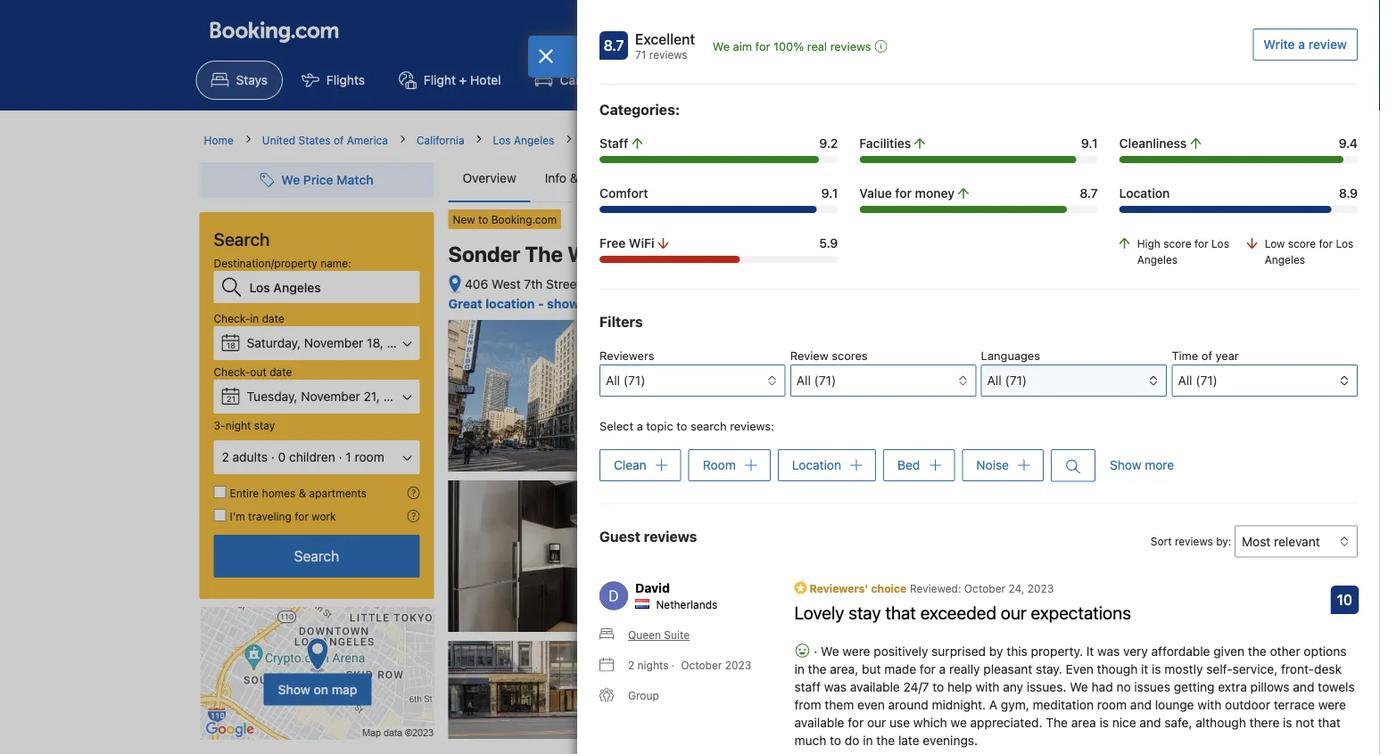 Task type: locate. For each thing, give the bounding box(es) containing it.
1 horizontal spatial was
[[1098, 645, 1120, 659]]

2 horizontal spatial a
[[1299, 37, 1305, 52]]

reviews for guest reviews (71)
[[972, 171, 1015, 186]]

guest up money
[[934, 171, 968, 186]]

america down flights
[[347, 134, 388, 146]]

4 all from the left
[[1178, 373, 1193, 388]]

the up staff
[[808, 662, 827, 677]]

2 adults · 0 children · 1 room button
[[214, 441, 420, 475]]

1 all (71) from the left
[[606, 373, 645, 388]]

1 vertical spatial available
[[795, 716, 845, 731]]

the cleanliness of the room. the amenities and the location.
[[963, 395, 1140, 423]]

in up staff
[[795, 662, 805, 677]]

0 vertical spatial winfield
[[742, 134, 783, 146]]

all (71) for reviewers
[[606, 373, 645, 388]]

2 for 2 adults · 0 children · 1 room
[[222, 450, 229, 465]]

towels
[[1318, 680, 1355, 695]]

write
[[1264, 37, 1295, 52]]

los up overview
[[493, 134, 511, 146]]

scored 8.7 element up rentals
[[600, 31, 628, 60]]

expectations
[[1031, 602, 1131, 623]]

show left the more
[[1110, 458, 1142, 473]]

winfield for sonder the winfield (hotel), los angeles (usa) deals
[[742, 134, 783, 146]]

1 horizontal spatial 71
[[1075, 358, 1086, 370]]

2 horizontal spatial states
[[1070, 500, 1102, 513]]

1 vertical spatial our
[[867, 716, 886, 731]]

reviews up the david
[[644, 528, 697, 545]]

3 all (71) button from the left
[[981, 365, 1167, 397]]

1 horizontal spatial &
[[570, 171, 579, 186]]

room down the had
[[1097, 698, 1127, 713]]

that right not
[[1318, 716, 1341, 731]]

a left topic
[[637, 420, 643, 433]]

was right "it"
[[1098, 645, 1120, 659]]

in inside search section
[[250, 312, 259, 325]]

sonder up "staff 9.2" "meter" on the top of the page
[[681, 134, 717, 146]]

year
[[1216, 349, 1239, 363]]

review
[[1309, 37, 1347, 52]]

search
[[214, 228, 270, 249], [294, 548, 339, 565]]

0 vertical spatial october
[[964, 583, 1006, 595]]

1 horizontal spatial a
[[939, 662, 946, 677]]

4 all (71) from the left
[[1178, 373, 1218, 388]]

0 horizontal spatial were
[[843, 645, 870, 659]]

airport taxis
[[906, 73, 976, 87]]

car rentals link
[[520, 61, 638, 100]]

comfort 9.1 meter
[[600, 206, 838, 213]]

0 vertical spatial we
[[713, 40, 730, 53]]

0 vertical spatial available
[[850, 680, 900, 695]]

that inside we were positively surprised by this property. it was very affordable given the other options in the area, but made for a really pleasant stay. even though it is mostly self-service, front-desk staff was available 24/7 to help with any issues. we had no issues getting extra pillows and towels from them even around midnight. a gym, meditation room and lounge with outdoor terrace were available for our use which we appreciated. the area is nice and safe, although there is not that much to do in the late evenings.
[[1318, 716, 1341, 731]]

1 horizontal spatial is
[[1152, 662, 1161, 677]]

free wifi 5.9 meter
[[600, 256, 838, 263]]

71 inside excellent 71 reviews
[[635, 48, 646, 61]]

sonder the winfield (hotel), los angeles (usa) deals
[[681, 134, 953, 146]]

staff
[[795, 680, 821, 695]]

all for reviewers
[[606, 373, 620, 388]]

clean
[[614, 458, 647, 473]]

is left not
[[1283, 716, 1293, 731]]

9.2 up the fine print on the right of the page
[[819, 136, 838, 151]]

close image
[[538, 49, 554, 63]]

which
[[914, 716, 947, 731]]

24,
[[1009, 583, 1025, 595]]

0 vertical spatial downtown
[[583, 134, 636, 146]]

rated excellent element containing excellent
[[635, 29, 695, 50]]

sonder for sonder the winfield (hotel), los angeles (usa) deals
[[681, 134, 717, 146]]

10
[[1337, 592, 1353, 609]]

scored 9.2 element
[[1135, 542, 1163, 570]]

0 horizontal spatial united
[[262, 134, 295, 146]]

(71) for review scores
[[814, 373, 836, 388]]

1 horizontal spatial states
[[836, 277, 873, 292]]

reviewed:
[[910, 583, 961, 595]]

1 vertical spatial 8.7
[[1080, 186, 1098, 201]]

1 vertical spatial downtown
[[588, 277, 649, 292]]

2 vertical spatial america
[[1118, 500, 1160, 513]]

0 vertical spatial in
[[250, 312, 259, 325]]

4 all (71) button from the left
[[1172, 365, 1358, 397]]

map right the on
[[332, 683, 357, 697]]

the right room.
[[1119, 395, 1140, 409]]

were up "area,"
[[843, 645, 870, 659]]

location
[[1120, 186, 1170, 201], [792, 458, 841, 473]]

stay right night
[[254, 419, 275, 432]]

we down the even
[[1070, 680, 1088, 695]]

angeles down low at the top of page
[[1265, 253, 1306, 266]]

1 vertical spatial states
[[836, 277, 873, 292]]

71 down excellent
[[635, 48, 646, 61]]

3 all (71) from the left
[[987, 373, 1027, 388]]

map up filters
[[583, 296, 609, 311]]

9.1 down the fine print on the right of the page
[[821, 186, 838, 201]]

available down 'but'
[[850, 680, 900, 695]]

0 vertical spatial stay
[[254, 419, 275, 432]]

work
[[312, 510, 336, 523]]

9.2 left "by:"
[[1139, 548, 1159, 565]]

midnight.
[[932, 698, 986, 713]]

all (71) button for review scores
[[790, 365, 976, 397]]

the down "use"
[[877, 734, 895, 748]]

america
[[347, 134, 388, 146], [891, 277, 939, 292], [1118, 500, 1160, 513]]

2 all (71) from the left
[[797, 373, 836, 388]]

of left 'year'
[[1202, 349, 1213, 363]]

2 score from the left
[[1288, 237, 1316, 250]]

room
[[355, 450, 384, 465], [1097, 698, 1127, 713]]

for down "location 8.9" meter
[[1195, 237, 1209, 250]]

all (71) down the review
[[797, 373, 836, 388]]

1 horizontal spatial rated excellent element
[[956, 338, 1127, 360]]

1 horizontal spatial with
[[1198, 698, 1222, 713]]

0 horizontal spatial 71
[[635, 48, 646, 61]]

0 vertical spatial november
[[304, 336, 363, 351]]

we aim for 100% real reviews button
[[713, 37, 887, 55]]

1 vertical spatial map
[[332, 683, 357, 697]]

0 horizontal spatial a
[[637, 420, 643, 433]]

sort reviews by:
[[1151, 536, 1232, 548]]

date
[[262, 312, 284, 325], [270, 366, 292, 378]]

1 vertical spatial rated excellent element
[[956, 338, 1127, 360]]

show on map
[[278, 683, 357, 697]]

2 for 2 nights · october 2023
[[628, 660, 635, 672]]

all down 'languages'
[[987, 373, 1002, 388]]

all (71) for review scores
[[797, 373, 836, 388]]

booking.com image
[[210, 21, 339, 43]]

show inside button
[[1110, 458, 1142, 473]]

the
[[720, 134, 739, 146], [829, 171, 851, 186], [525, 242, 563, 267], [963, 395, 984, 409], [1119, 395, 1140, 409], [1046, 716, 1068, 731]]

though
[[1097, 662, 1138, 677]]

location 8.9 meter
[[1120, 206, 1358, 213]]

0 vertical spatial room
[[355, 450, 384, 465]]

is left nice
[[1100, 716, 1109, 731]]

great
[[448, 296, 483, 311]]

we for aim
[[713, 40, 730, 53]]

to right topic
[[677, 420, 687, 433]]

2 check- from the top
[[214, 366, 250, 378]]

group
[[628, 690, 659, 703]]

all (71) button down scores
[[790, 365, 976, 397]]

7th
[[524, 277, 543, 292]]

1 horizontal spatial united
[[795, 277, 833, 292]]

affordable
[[1152, 645, 1210, 659]]

1 vertical spatial was
[[824, 680, 847, 695]]

(71) for reviewers
[[624, 373, 645, 388]]

guest reviews
[[600, 528, 697, 545]]

saturday,
[[247, 336, 301, 351]]

(71) for time of year
[[1196, 373, 1218, 388]]

0 horizontal spatial 8.7
[[604, 37, 624, 54]]

in up saturday,
[[250, 312, 259, 325]]

cleanliness 9.4 meter
[[1120, 156, 1358, 163]]

3 all from the left
[[987, 373, 1002, 388]]

71 up room.
[[1075, 358, 1086, 370]]

of right cleanliness
[[1050, 395, 1061, 409]]

the left location.
[[1042, 409, 1059, 423]]

3-night stay
[[214, 419, 275, 432]]

angeles up the fine print on the right of the page
[[848, 134, 889, 146]]

1 vertical spatial winfield
[[568, 242, 650, 267]]

a left really
[[939, 662, 946, 677]]

with up although
[[1198, 698, 1222, 713]]

(71) for languages
[[1005, 373, 1027, 388]]

1 horizontal spatial score
[[1288, 237, 1316, 250]]

0 vertical spatial sonder
[[681, 134, 717, 146]]

los inside 406 west 7th street, downtown la, los angeles, 90014, united states of america – great location - show map
[[674, 277, 695, 292]]

reviews inside excellent 71 reviews
[[649, 48, 688, 61]]

los
[[493, 134, 511, 146], [828, 134, 845, 146], [1212, 237, 1230, 250], [1336, 237, 1354, 250], [674, 277, 695, 292]]

0 vertical spatial a
[[1299, 37, 1305, 52]]

the up location.
[[1064, 395, 1082, 409]]

them
[[825, 698, 854, 713]]

71
[[635, 48, 646, 61], [1075, 358, 1086, 370]]

around
[[888, 698, 929, 713]]

it
[[1141, 662, 1149, 677]]

pleasant
[[984, 662, 1033, 677]]

0 vertical spatial our
[[1001, 602, 1027, 623]]

all (71) down time of year
[[1178, 373, 1218, 388]]

for left work at left
[[295, 510, 309, 523]]

rated excellent element
[[635, 29, 695, 50], [956, 338, 1127, 360]]

score inside low score for los angeles
[[1288, 237, 1316, 250]]

angeles
[[514, 134, 554, 146], [848, 134, 889, 146], [1137, 253, 1178, 266], [1265, 253, 1306, 266]]

1 vertical spatial that
[[1318, 716, 1341, 731]]

stay inside search section
[[254, 419, 275, 432]]

that down choice
[[885, 602, 916, 623]]

downtown up filters
[[588, 277, 649, 292]]

a for topic
[[637, 420, 643, 433]]

show for show more
[[1110, 458, 1142, 473]]

although
[[1196, 716, 1246, 731]]

show on map button
[[199, 607, 436, 742], [264, 674, 372, 706]]

scored 8.7 element
[[600, 31, 628, 60], [1135, 341, 1163, 370]]

all (71) button up select a topic to search reviews:
[[600, 365, 786, 397]]

(71) down review scores
[[814, 373, 836, 388]]

0 horizontal spatial winfield
[[568, 242, 650, 267]]

(71) down the reviewers
[[624, 373, 645, 388]]

0 vertical spatial 71
[[635, 48, 646, 61]]

0 vertical spatial search
[[214, 228, 270, 249]]

1 vertical spatial america
[[891, 277, 939, 292]]

reviews up room.
[[1089, 358, 1127, 370]]

reviews for guest reviews
[[644, 528, 697, 545]]

check- for out
[[214, 366, 250, 378]]

1 vertical spatial october
[[681, 660, 722, 672]]

guest up the david
[[600, 528, 641, 545]]

0 vertical spatial america
[[347, 134, 388, 146]]

search button
[[214, 535, 420, 578]]

california
[[417, 134, 465, 146]]

issues.
[[1027, 680, 1067, 695]]

2 all (71) button from the left
[[790, 365, 976, 397]]

2 vertical spatial states
[[1070, 500, 1102, 513]]

all down the reviewers
[[606, 373, 620, 388]]

is
[[1152, 662, 1161, 677], [1100, 716, 1109, 731], [1283, 716, 1293, 731]]

& right info
[[570, 171, 579, 186]]

filter reviews region
[[600, 311, 1358, 397]]

1 horizontal spatial location
[[1120, 186, 1170, 201]]

very
[[1124, 645, 1148, 659]]

1 vertical spatial &
[[299, 487, 306, 500]]

los down "location 8.9" meter
[[1212, 237, 1230, 250]]

a inside "button"
[[1299, 37, 1305, 52]]

for inside we aim for 100% real reviews 'button'
[[755, 40, 770, 53]]

our down 24,
[[1001, 602, 1027, 623]]

1 vertical spatial room
[[1097, 698, 1127, 713]]

1 vertical spatial guest
[[600, 528, 641, 545]]

aim
[[733, 40, 752, 53]]

united states of america down show more button
[[1034, 500, 1160, 513]]

angeles down high
[[1137, 253, 1178, 266]]

1 horizontal spatial search
[[294, 548, 339, 565]]

1 check- from the top
[[214, 312, 250, 325]]

show left the on
[[278, 683, 310, 697]]

the down meditation
[[1046, 716, 1068, 731]]

all down the review
[[797, 373, 811, 388]]

all (71) button down 'year'
[[1172, 365, 1358, 397]]

nice
[[1113, 716, 1136, 731]]

we left aim
[[713, 40, 730, 53]]

and down cleanliness
[[1019, 409, 1039, 423]]

1 all from the left
[[606, 373, 620, 388]]

0 vertical spatial check-
[[214, 312, 250, 325]]

0 vertical spatial scored 8.7 element
[[600, 31, 628, 60]]

search up destination/property
[[214, 228, 270, 249]]

angeles,
[[698, 277, 748, 292]]

by
[[989, 645, 1003, 659]]

netherlands
[[656, 599, 718, 612]]

united inside united states of america link
[[262, 134, 295, 146]]

review scores
[[790, 349, 868, 363]]

value for money 8.7 meter
[[860, 206, 1098, 213]]

& right homes
[[299, 487, 306, 500]]

we inside 'button'
[[713, 40, 730, 53]]

1 horizontal spatial in
[[795, 662, 805, 677]]

show inside search section
[[278, 683, 310, 697]]

0 vertical spatial united states of america
[[262, 134, 388, 146]]

(71)
[[1019, 171, 1040, 186], [624, 373, 645, 388], [814, 373, 836, 388], [1005, 373, 1027, 388], [1196, 373, 1218, 388]]

show more button
[[1110, 450, 1174, 482]]

0 horizontal spatial &
[[299, 487, 306, 500]]

new to booking.com
[[453, 213, 557, 226]]

to left do
[[830, 734, 841, 748]]

9.1 left cleanliness
[[1081, 136, 1098, 151]]

1 horizontal spatial guest
[[934, 171, 968, 186]]

united right home
[[262, 134, 295, 146]]

november left 18,
[[304, 336, 363, 351]]

score right low at the top of page
[[1288, 237, 1316, 250]]

check- up 18 on the top of the page
[[214, 312, 250, 325]]

of inside the cleanliness of the room. the amenities and the location.
[[1050, 395, 1061, 409]]

our
[[1001, 602, 1027, 623], [867, 716, 886, 731]]

71 reviews
[[1075, 358, 1127, 370]]

sonder up 406
[[448, 242, 521, 267]]

1 vertical spatial 2
[[628, 660, 635, 672]]

entire
[[230, 487, 259, 500]]

1 horizontal spatial united states of america
[[1034, 500, 1160, 513]]

score right high
[[1164, 237, 1192, 250]]

great location - show map button
[[448, 296, 609, 311]]

reviewers'
[[810, 583, 869, 595]]

we were positively surprised by this property. it was very affordable given the other options in the area, but made for a really pleasant stay. even though it is mostly self-service, front-desk staff was available 24/7 to help with any issues. we had no issues getting extra pillows and towels from them even around midnight. a gym, meditation room and lounge with outdoor terrace were available for our use which we appreciated. the area is nice and safe, although there is not that much to do in the late evenings.
[[795, 645, 1355, 748]]

room inside 2 adults · 0 children · 1 room button
[[355, 450, 384, 465]]

0 vertical spatial rated excellent element
[[635, 29, 695, 50]]

0 horizontal spatial map
[[332, 683, 357, 697]]

1 vertical spatial sonder
[[448, 242, 521, 267]]

la
[[639, 134, 652, 146]]

united states of america
[[262, 134, 388, 146], [1034, 500, 1160, 513]]

november for tuesday,
[[301, 389, 360, 404]]

november for saturday,
[[304, 336, 363, 351]]

were
[[843, 645, 870, 659], [1319, 698, 1346, 713]]

november left the 21,
[[301, 389, 360, 404]]

search section
[[192, 148, 441, 742]]

2 left "nights"
[[628, 660, 635, 672]]

united right brown
[[1034, 500, 1067, 513]]

8.7
[[604, 37, 624, 54], [1080, 186, 1098, 201], [1139, 347, 1159, 364]]

0 horizontal spatial october
[[681, 660, 722, 672]]

1 vertical spatial search
[[294, 548, 339, 565]]

0 vertical spatial show
[[1110, 458, 1142, 473]]

0 horizontal spatial 2
[[222, 450, 229, 465]]

outdoor
[[1225, 698, 1271, 713]]

los inside low score for los angeles
[[1336, 237, 1354, 250]]

it
[[1087, 645, 1094, 659]]

1 vertical spatial show
[[278, 683, 310, 697]]

1 vertical spatial date
[[270, 366, 292, 378]]

cruises link
[[641, 61, 740, 100]]

1 vertical spatial november
[[301, 389, 360, 404]]

room
[[703, 458, 736, 473]]

for right low at the top of page
[[1319, 237, 1333, 250]]

0 horizontal spatial room
[[355, 450, 384, 465]]

1 horizontal spatial available
[[850, 680, 900, 695]]

0 horizontal spatial guest
[[600, 528, 641, 545]]

0 horizontal spatial our
[[867, 716, 886, 731]]

0 horizontal spatial location
[[792, 458, 841, 473]]

1 score from the left
[[1164, 237, 1192, 250]]

2023 for tuesday, november 21, 2023
[[383, 389, 414, 404]]

1 all (71) button from the left
[[600, 365, 786, 397]]

angeles up info
[[514, 134, 554, 146]]

rated excellent element up cleanliness
[[956, 338, 1127, 360]]

america inside 406 west 7th street, downtown la, los angeles, 90014, united states of america – great location - show map
[[891, 277, 939, 292]]

rated excellent element for the leftmost scored 8.7 element
[[635, 29, 695, 50]]

united inside 406 west 7th street, downtown la, los angeles, 90014, united states of america – great location - show map
[[795, 277, 833, 292]]

0 vertical spatial location
[[1120, 186, 1170, 201]]

rated excellent element up the cruises link
[[635, 29, 695, 50]]

noise
[[976, 458, 1009, 473]]

reviews inside 'button'
[[830, 40, 871, 53]]

score inside high score for los angeles
[[1164, 237, 1192, 250]]

sonder
[[681, 134, 717, 146], [448, 242, 521, 267]]

that
[[885, 602, 916, 623], [1318, 716, 1341, 731]]

reviewers
[[600, 349, 654, 363]]

children
[[289, 450, 335, 465]]

november
[[304, 336, 363, 351], [301, 389, 360, 404]]

reviews down facilities 9.1 meter
[[972, 171, 1015, 186]]

rentals
[[584, 73, 623, 87]]

new
[[453, 213, 475, 226]]

all (71) up cleanliness
[[987, 373, 1027, 388]]

(71) up cleanliness
[[1005, 373, 1027, 388]]

2 horizontal spatial in
[[863, 734, 873, 748]]

all (71) button up location.
[[981, 365, 1167, 397]]

reviewers' choice
[[807, 583, 907, 595]]

2 vertical spatial a
[[939, 662, 946, 677]]

states
[[298, 134, 331, 146], [836, 277, 873, 292], [1070, 500, 1102, 513]]

map inside 406 west 7th street, downtown la, los angeles, 90014, united states of america – great location - show map
[[583, 296, 609, 311]]

0 vertical spatial 9.2
[[819, 136, 838, 151]]

2 vertical spatial in
[[863, 734, 873, 748]]

0 horizontal spatial score
[[1164, 237, 1192, 250]]

18,
[[367, 336, 384, 351]]

0 vertical spatial guest
[[934, 171, 968, 186]]

+
[[459, 73, 467, 87]]

los inside high score for los angeles
[[1212, 237, 1230, 250]]

stays
[[236, 73, 268, 87]]

2 all from the left
[[797, 373, 811, 388]]

2 horizontal spatial we
[[1070, 680, 1088, 695]]

score for low
[[1288, 237, 1316, 250]]

1 horizontal spatial map
[[583, 296, 609, 311]]

1 horizontal spatial were
[[1319, 698, 1346, 713]]

october down suite
[[681, 660, 722, 672]]

stay down reviewers' choice
[[849, 602, 881, 623]]

help
[[948, 680, 972, 695]]

1 vertical spatial we
[[821, 645, 839, 659]]

9.1
[[1081, 136, 1098, 151], [821, 186, 838, 201]]

2 inside button
[[222, 450, 229, 465]]

all for time of year
[[1178, 373, 1193, 388]]

in right do
[[863, 734, 873, 748]]

united right 90014,
[[795, 277, 833, 292]]

area
[[1071, 716, 1096, 731]]

1 vertical spatial check-
[[214, 366, 250, 378]]

los right la,
[[674, 277, 695, 292]]



Task type: describe. For each thing, give the bounding box(es) containing it.
show for show on map
[[278, 683, 310, 697]]

2 horizontal spatial america
[[1118, 500, 1160, 513]]

for up do
[[848, 716, 864, 731]]

car
[[560, 73, 580, 87]]

free
[[600, 236, 626, 251]]

night
[[225, 419, 251, 432]]

adults
[[233, 450, 268, 465]]

lounge
[[1155, 698, 1194, 713]]

we aim for 100% real reviews
[[713, 40, 871, 53]]

(71) down facilities 9.1 meter
[[1019, 171, 1040, 186]]

scored 10 element
[[1331, 586, 1359, 615]]

low score for los angeles
[[1265, 237, 1354, 266]]

9.1 for facilities
[[1081, 136, 1098, 151]]

1 vertical spatial were
[[1319, 698, 1346, 713]]

0 horizontal spatial that
[[885, 602, 916, 623]]

destination/property
[[214, 257, 318, 269]]

0 horizontal spatial scored 8.7 element
[[600, 31, 628, 60]]

there
[[1250, 716, 1280, 731]]

0 vertical spatial 8.7
[[604, 37, 624, 54]]

0 vertical spatial states
[[298, 134, 331, 146]]

tuesday, november 21, 2023
[[247, 389, 414, 404]]

the up 7th
[[525, 242, 563, 267]]

street,
[[546, 277, 585, 292]]

the up amenities
[[963, 395, 984, 409]]

info & prices
[[545, 171, 617, 186]]

the up "staff 9.2" "meter" on the top of the page
[[720, 134, 739, 146]]

all (71) button for languages
[[981, 365, 1167, 397]]

sonder the winfield (hotel), los angeles (usa) deals link
[[681, 134, 953, 146]]

california link
[[417, 132, 465, 148]]

room inside we were positively surprised by this property. it was very affordable given the other options in the area, but made for a really pleasant stay. even though it is mostly self-service, front-desk staff was available 24/7 to help with any issues. we had no issues getting extra pillows and towels from them even around midnight. a gym, meditation room and lounge with outdoor terrace were available for our use which we appreciated. the area is nice and safe, although there is not that much to do in the late evenings.
[[1097, 698, 1127, 713]]

1 vertical spatial with
[[1198, 698, 1222, 713]]

for inside high score for los angeles
[[1195, 237, 1209, 250]]

all for review scores
[[797, 373, 811, 388]]

9.4
[[1339, 136, 1358, 151]]

home
[[204, 134, 234, 146]]

for up 24/7
[[920, 662, 936, 677]]

for down print
[[895, 186, 912, 201]]

we for were
[[821, 645, 839, 659]]

2023 for saturday, november 18, 2023
[[387, 336, 417, 351]]

our inside we were positively surprised by this property. it was very affordable given the other options in the area, but made for a really pleasant stay. even though it is mostly self-service, front-desk staff was available 24/7 to help with any issues. we had no issues getting extra pillows and towels from them even around midnight. a gym, meditation room and lounge with outdoor terrace were available for our use which we appreciated. the area is nice and safe, although there is not that much to do in the late evenings.
[[867, 716, 886, 731]]

real
[[807, 40, 827, 53]]

the up service,
[[1248, 645, 1267, 659]]

date for check-out date
[[270, 366, 292, 378]]

flights
[[327, 73, 365, 87]]

1 horizontal spatial october
[[964, 583, 1006, 595]]

0 horizontal spatial united states of america
[[262, 134, 388, 146]]

2 vertical spatial united
[[1034, 500, 1067, 513]]

topic
[[646, 420, 673, 433]]

9.1 for comfort
[[821, 186, 838, 201]]

100%
[[774, 40, 804, 53]]

write a review
[[1264, 37, 1347, 52]]

lovely stay that exceeded our expectations
[[795, 602, 1131, 623]]

getting
[[1174, 680, 1215, 695]]

2 nights · october 2023
[[628, 660, 752, 672]]

other
[[1270, 645, 1301, 659]]

to left help at the right bottom
[[933, 680, 944, 695]]

· right "nights"
[[672, 660, 675, 672]]

review
[[790, 349, 829, 363]]

scores
[[832, 349, 868, 363]]

& inside search section
[[299, 487, 306, 500]]

all (71) for time of year
[[1178, 373, 1218, 388]]

made
[[884, 662, 917, 677]]

on
[[314, 683, 328, 697]]

review categories element
[[600, 99, 680, 120]]

and down issues
[[1130, 698, 1152, 713]]

flight + hotel
[[424, 73, 501, 87]]

winfield for sonder the winfield
[[568, 242, 650, 267]]

gym,
[[1001, 698, 1029, 713]]

money
[[915, 186, 955, 201]]

states inside 406 west 7th street, downtown la, los angeles, 90014, united states of america – great location - show map
[[836, 277, 873, 292]]

3-
[[214, 419, 225, 432]]

location.
[[1062, 409, 1109, 423]]

evenings.
[[923, 734, 978, 748]]

this
[[1007, 645, 1028, 659]]

date for check-in date
[[262, 312, 284, 325]]

not
[[1296, 716, 1315, 731]]

0 horizontal spatial available
[[795, 716, 845, 731]]

rated excellent element for rightmost scored 8.7 element
[[956, 338, 1127, 360]]

do
[[845, 734, 860, 748]]

flight + hotel link
[[384, 61, 516, 100]]

–
[[942, 277, 949, 292]]

previous image
[[944, 426, 954, 436]]

sonder for sonder the winfield
[[448, 242, 521, 267]]

from
[[795, 698, 821, 713]]

2 vertical spatial 8.7
[[1139, 347, 1159, 364]]

all for languages
[[987, 373, 1002, 388]]

room.
[[1085, 395, 1116, 409]]

staff 9.2 meter
[[600, 156, 838, 163]]

pillows
[[1251, 680, 1290, 695]]

of down show more button
[[1105, 500, 1115, 513]]

david
[[635, 581, 670, 595]]

0 vertical spatial &
[[570, 171, 579, 186]]

use
[[890, 716, 910, 731]]

angeles inside low score for los angeles
[[1265, 253, 1306, 266]]

facilities 9.1 meter
[[860, 156, 1098, 163]]

car rentals
[[560, 73, 623, 87]]

1 horizontal spatial scored 8.7 element
[[1135, 341, 1163, 370]]

angeles inside los angeles link
[[514, 134, 554, 146]]

booking.com
[[491, 213, 557, 226]]

airport
[[906, 73, 946, 87]]

check- for in
[[214, 312, 250, 325]]

free wifi
[[600, 236, 655, 251]]

0 horizontal spatial 9.2
[[819, 136, 838, 151]]

click to open map view image
[[448, 275, 462, 295]]

1 vertical spatial 71
[[1075, 358, 1086, 370]]

entire homes & apartments
[[230, 487, 367, 500]]

reviews for sort reviews by:
[[1175, 536, 1213, 548]]

positively
[[874, 645, 928, 659]]

but
[[862, 662, 881, 677]]

and right nice
[[1140, 716, 1161, 731]]

the inside we were positively surprised by this property. it was very affordable given the other options in the area, but made for a really pleasant stay. even though it is mostly self-service, front-desk staff was available 24/7 to help with any issues. we had no issues getting extra pillows and towels from them even around midnight. a gym, meditation room and lounge with outdoor terrace were available for our use which we appreciated. the area is nice and safe, although there is not that much to do in the late evenings.
[[1046, 716, 1068, 731]]

categories:
[[600, 101, 680, 118]]

for inside search section
[[295, 510, 309, 523]]

0 horizontal spatial with
[[976, 680, 1000, 695]]

excellent 71 reviews
[[635, 31, 695, 61]]

search inside button
[[294, 548, 339, 565]]

guest for guest reviews (71)
[[934, 171, 968, 186]]

los right (hotel),
[[828, 134, 845, 146]]

self-
[[1207, 662, 1233, 677]]

0
[[278, 450, 286, 465]]

america inside united states of america link
[[347, 134, 388, 146]]

check-out date
[[214, 366, 292, 378]]

a inside we were positively surprised by this property. it was very affordable given the other options in the area, but made for a really pleasant stay. even though it is mostly self-service, front-desk staff was available 24/7 to help with any issues. we had no issues getting extra pillows and towels from them even around midnight. a gym, meditation room and lounge with outdoor terrace were available for our use which we appreciated. the area is nice and safe, although there is not that much to do in the late evenings.
[[939, 662, 946, 677]]

+30 photos link
[[1039, 642, 1181, 740]]

2023 for reviewed: october 24, 2023
[[1028, 583, 1054, 595]]

score for high
[[1164, 237, 1192, 250]]

1 vertical spatial location
[[792, 458, 841, 473]]

1 horizontal spatial 8.7
[[1080, 186, 1098, 201]]

2 horizontal spatial is
[[1283, 716, 1293, 731]]

brown
[[983, 500, 1014, 513]]

saturday, november 18, 2023
[[247, 336, 417, 351]]

0 horizontal spatial is
[[1100, 716, 1109, 731]]

1 horizontal spatial stay
[[849, 602, 881, 623]]

los angeles link
[[493, 132, 554, 148]]

21
[[227, 394, 236, 404]]

downtown inside 406 west 7th street, downtown la, los angeles, 90014, united states of america – great location - show map
[[588, 277, 649, 292]]

the fine print
[[829, 171, 905, 186]]

(usa)
[[892, 134, 922, 146]]

airport taxis link
[[866, 61, 991, 100]]

and down front-
[[1293, 680, 1315, 695]]

of inside 406 west 7th street, downtown la, los angeles, 90014, united states of america – great location - show map
[[876, 277, 888, 292]]

1 vertical spatial 9.2
[[1139, 548, 1159, 565]]

destination/property name:
[[214, 257, 351, 269]]

all (71) button for reviewers
[[600, 365, 786, 397]]

1 vertical spatial united states of america
[[1034, 500, 1160, 513]]

all (71) button for time of year
[[1172, 365, 1358, 397]]

map inside search section
[[332, 683, 357, 697]]

· up staff
[[811, 645, 821, 659]]

guest for guest reviews
[[600, 528, 641, 545]]

8.9
[[1339, 186, 1358, 201]]

the left fine
[[829, 171, 851, 186]]

0 horizontal spatial search
[[214, 228, 270, 249]]

given
[[1214, 645, 1245, 659]]

terrace
[[1274, 698, 1315, 713]]

show more
[[1110, 458, 1174, 473]]

service,
[[1233, 662, 1278, 677]]

2 vertical spatial we
[[1070, 680, 1088, 695]]

queen suite
[[628, 629, 690, 642]]

to right new
[[478, 213, 488, 226]]

check-in date
[[214, 312, 284, 325]]

of down flights link
[[334, 134, 344, 146]]

1 vertical spatial in
[[795, 662, 805, 677]]

1 horizontal spatial our
[[1001, 602, 1027, 623]]

· left 1
[[339, 450, 342, 465]]

value
[[860, 186, 892, 201]]

and inside the cleanliness of the room. the amenities and the location.
[[1019, 409, 1039, 423]]

a
[[989, 698, 998, 713]]

front-
[[1281, 662, 1314, 677]]

of inside filter reviews region
[[1202, 349, 1213, 363]]

print
[[879, 171, 905, 186]]

stay.
[[1036, 662, 1063, 677]]

write a review button
[[1253, 29, 1358, 61]]

reviews for 71 reviews
[[1089, 358, 1127, 370]]

· left 0 at the bottom left
[[271, 450, 275, 465]]

downtown la
[[583, 134, 652, 146]]

for inside low score for los angeles
[[1319, 237, 1333, 250]]

a for review
[[1299, 37, 1305, 52]]

all (71) for languages
[[987, 373, 1027, 388]]

angeles inside high score for los angeles
[[1137, 253, 1178, 266]]



Task type: vqa. For each thing, say whether or not it's contained in the screenshot.
All (71)
yes



